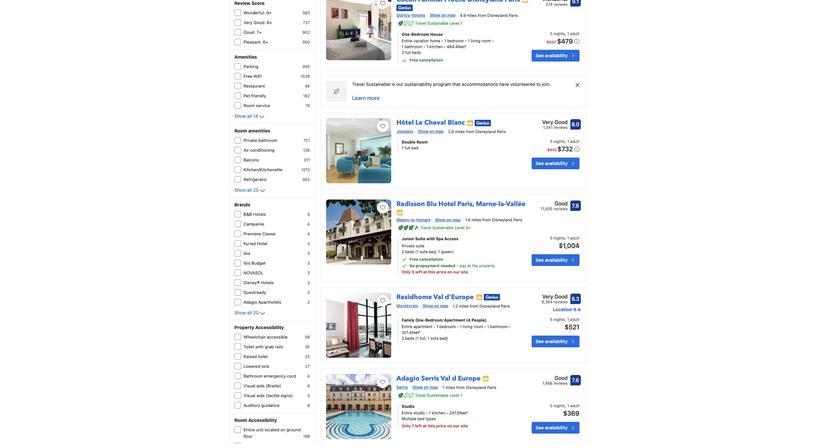 Task type: locate. For each thing, give the bounding box(es) containing it.
good inside very good 6,384 reviews
[[555, 294, 568, 300]]

amenities
[[235, 54, 257, 60]]

miles for val
[[446, 386, 455, 390]]

see availability down $813
[[536, 161, 568, 166]]

2 reviews from the top
[[554, 125, 568, 130]]

5 see from the top
[[536, 425, 544, 431]]

5 inside the 5 nights , 1 adult $521
[[550, 317, 553, 322]]

conditioning
[[250, 148, 275, 153]]

family
[[402, 318, 415, 323]]

travel down hongre
[[421, 226, 432, 231]]

1 vertical spatial free
[[244, 74, 252, 79]]

5 nights from the top
[[554, 404, 565, 409]]

0 vertical spatial hotels
[[253, 212, 266, 217]]

1 horizontal spatial adagio
[[397, 374, 420, 383]]

6 down 27
[[308, 384, 310, 389]]

0 vertical spatial beds
[[412, 50, 421, 55]]

2 see availability link from the top
[[532, 158, 580, 170]]

1 vertical spatial sofa
[[431, 336, 439, 341]]

1 adult from the top
[[570, 31, 580, 36]]

see availability down 5 nights , 1 adult $369
[[536, 425, 568, 431]]

5 availability from the top
[[545, 425, 568, 431]]

0 vertical spatial serris
[[421, 374, 439, 383]]

show on map down residhome val d'europe
[[423, 304, 449, 309]]

, inside the 5 nights , 1 adult $521
[[565, 317, 566, 322]]

0 vertical spatial bathroom
[[405, 44, 423, 49]]

disneyland for radisson blu hotel paris, marne-la-vallée
[[492, 218, 513, 223]]

0 vertical spatial bed
[[412, 146, 419, 151]]

full down double
[[405, 146, 411, 151]]

11,935
[[541, 207, 553, 212]]

room
[[244, 103, 255, 108], [235, 128, 247, 134], [417, 140, 428, 145], [235, 418, 247, 423]]

adult inside the 5 nights , 1 adult $521
[[570, 317, 580, 322]]

2 aids from the top
[[257, 393, 265, 399]]

1 vertical spatial hotel
[[257, 241, 268, 246]]

1 vertical spatial 4
[[307, 232, 310, 237]]

3 for kyriad hotel
[[308, 242, 310, 246]]

ibis for ibis budget
[[244, 261, 250, 266]]

level up one-bedroom house link
[[450, 21, 460, 26]]

see availability link for adagio serris val d europe
[[532, 422, 580, 434]]

see
[[536, 53, 544, 58], [536, 161, 544, 166], [536, 258, 544, 263], [536, 339, 544, 344], [536, 425, 544, 431]]

needed
[[441, 264, 456, 269]]

miles right 1.6
[[472, 218, 481, 223]]

3 reviews from the top
[[554, 207, 568, 212]]

5 nights , 1 adult up $479
[[550, 31, 580, 36]]

full inside entire vacation home • 1 bedroom • 1 living room • 1 bathroom • 1 kitchen • 484.4feet² 2 full beds
[[405, 50, 411, 55]]

1 vertical spatial bedroom
[[440, 325, 456, 329]]

availability down $813
[[545, 161, 568, 166]]

beds down vacation
[[412, 50, 421, 55]]

1 down double
[[402, 146, 404, 151]]

902 for good: 7+
[[303, 30, 310, 35]]

one- inside family one-bedroom apartment (4 people) entire apartment • 1 bedroom • 1 living room • 1 bathroom • 301.4feet² 2 beds (1 full, 1 sofa bed)
[[416, 318, 426, 323]]

1 up $732
[[568, 139, 569, 144]]

adult up $479
[[570, 31, 580, 36]]

1 up $479
[[568, 31, 569, 36]]

1 cancellation from the top
[[419, 58, 443, 63]]

good element for radisson blu hotel paris, marne-la-vallée
[[541, 200, 568, 208]]

2 ibis from the top
[[244, 261, 250, 266]]

private
[[244, 138, 257, 143], [402, 244, 415, 249]]

studio
[[402, 404, 415, 409]]

0 vertical spatial aids
[[257, 384, 265, 389]]

this property is part of our preferred partner program. it's committed to providing excellent service and good value. it'll pay us a higher commission if you make a booking. image
[[522, 0, 529, 3], [522, 0, 529, 3], [467, 120, 474, 126], [467, 120, 474, 126], [397, 209, 403, 216], [476, 294, 483, 301]]

beds inside entire vacation home • 1 bedroom • 1 living room • 1 bathroom • 1 kitchen • 484.4feet² 2 full beds
[[412, 50, 421, 55]]

1 inside private suite 2 beds (1 sofa bed, 1 queen)
[[438, 250, 440, 255]]

room down pet
[[244, 103, 255, 108]]

free down vacation
[[410, 58, 418, 63]]

family one-bedroom apartment (4 people) link
[[402, 318, 512, 324]]

1 vertical spatial free cancellation
[[410, 257, 443, 262]]

visual for visual aids (braille)
[[244, 384, 256, 389]]

map left the 1.2
[[440, 304, 449, 309]]

1 vertical spatial site
[[461, 424, 468, 429]]

2 only from the top
[[402, 424, 411, 429]]

5 , from the top
[[565, 404, 566, 409]]

queen)
[[441, 250, 454, 255]]

1 vertical spatial adagio
[[397, 374, 420, 383]]

0 vertical spatial all
[[247, 113, 252, 119]]

1 ibis from the top
[[244, 251, 250, 256]]

2 this from the top
[[428, 424, 435, 429]]

bed down studio at the right bottom
[[418, 417, 425, 422]]

4 , from the top
[[565, 317, 566, 322]]

from for val
[[457, 386, 465, 390]]

see availability link for residhome val d'europe
[[532, 336, 580, 348]]

0 vertical spatial only
[[402, 270, 411, 275]]

wonderful:
[[244, 10, 265, 15]]

adult inside 5 nights , 1 adult $1,004
[[570, 236, 580, 241]]

0 vertical spatial bedroom
[[412, 32, 429, 37]]

entire up 'floor'
[[244, 428, 255, 433]]

2 vertical spatial our
[[453, 424, 460, 429]]

nights inside 5 nights , 1 adult $369
[[554, 404, 565, 409]]

budget
[[252, 261, 266, 266]]

reviews inside good 11,935 reviews
[[554, 207, 568, 212]]

room right double
[[417, 140, 428, 145]]

see availability link down $557
[[532, 50, 580, 62]]

2 site from the top
[[461, 424, 468, 429]]

2 4 from the top
[[307, 232, 310, 237]]

1 vertical spatial aids
[[257, 393, 265, 399]]

room for room service
[[244, 103, 255, 108]]

guestready
[[244, 290, 266, 295]]

1 vertical spatial room
[[474, 325, 483, 329]]

room for room amenities
[[235, 128, 247, 134]]

travel sustainable level 1
[[415, 21, 462, 26], [415, 393, 462, 398]]

sink
[[262, 364, 270, 369]]

0 vertical spatial level
[[450, 21, 460, 26]]

availability down the 5 nights , 1 adult $521
[[545, 339, 568, 344]]

4 reviews from the top
[[554, 300, 568, 305]]

room
[[482, 39, 491, 43], [474, 325, 483, 329]]

see availability for radisson blu hotel paris, marne-la-vallée
[[536, 258, 568, 263]]

genius discounts available at this property. image
[[397, 5, 413, 11], [397, 5, 413, 11], [475, 120, 491, 126], [475, 120, 491, 126], [484, 294, 500, 301], [484, 294, 500, 301]]

1 good from the top
[[555, 119, 568, 125]]

1 horizontal spatial private
[[402, 244, 415, 249]]

hotel right blu
[[439, 200, 456, 209]]

property
[[479, 264, 495, 269]]

2 free cancellation from the top
[[410, 257, 443, 262]]

0 vertical spatial private
[[244, 138, 257, 143]]

1 vertical spatial good element
[[543, 374, 568, 382]]

very up location
[[543, 294, 554, 300]]

room down 4.9 miles from disneyland paris
[[482, 39, 491, 43]]

aparthotels
[[258, 300, 281, 305]]

0 vertical spatial our
[[397, 82, 403, 87]]

1 see availability link from the top
[[532, 50, 580, 62]]

room service
[[244, 103, 270, 108]]

very good 6,384 reviews
[[542, 294, 568, 305]]

2 good from the top
[[555, 201, 568, 207]]

voisins
[[412, 13, 426, 18]]

availability down $557
[[545, 53, 568, 58]]

0 vertical spatial this
[[428, 270, 436, 275]]

travel for magny-le-hongre
[[421, 226, 432, 231]]

reviews right 11,935
[[554, 207, 568, 212]]

beds down junior
[[405, 250, 414, 255]]

2 , from the top
[[565, 139, 566, 144]]

1 5 nights , 1 adult from the top
[[550, 31, 580, 36]]

residhome val d'europe link
[[397, 290, 474, 302]]

accessible
[[267, 335, 288, 340]]

adagio for adagio serris val d europe
[[397, 374, 420, 383]]

this property is part of our preferred partner program. it's committed to providing excellent service and good value. it'll pay us a higher commission if you make a booking. image
[[397, 209, 403, 216], [476, 294, 483, 301], [483, 376, 489, 382], [483, 376, 489, 382]]

1.6 miles from disneyland paris
[[466, 218, 523, 223]]

1 6 from the top
[[308, 384, 310, 389]]

0 vertical spatial full
[[405, 50, 411, 55]]

residhome val d'europe
[[397, 293, 474, 302]]

hongre
[[417, 218, 431, 223]]

aids up the auditory guidance
[[257, 393, 265, 399]]

hotels up campanile
[[253, 212, 266, 217]]

join.
[[542, 82, 551, 87]]

auditory guidance
[[244, 403, 280, 408]]

travel sustainable level 1 for 1 miles from disneyland paris
[[415, 393, 462, 398]]

2 see availability from the top
[[536, 161, 568, 166]]

1 vertical spatial full
[[405, 146, 411, 151]]

bathroom down vacation
[[405, 44, 423, 49]]

free cancellation down vacation
[[410, 58, 443, 63]]

radisson blu hotel paris, marne-la-vallée
[[397, 200, 526, 209]]

1 availability from the top
[[545, 53, 568, 58]]

disneyland for residhome val d'europe
[[480, 304, 500, 309]]

4 see from the top
[[536, 339, 544, 344]]

premiere classe
[[244, 231, 276, 237]]

ibis left the budget
[[244, 261, 250, 266]]

entire inside entire vacation home • 1 bedroom • 1 living room • 1 bathroom • 1 kitchen • 484.4feet² 2 full beds
[[402, 39, 413, 43]]

1 vertical spatial beds
[[405, 250, 414, 255]]

room up 'floor'
[[235, 418, 247, 423]]

see availability down the 5 nights , 1 adult $521
[[536, 339, 568, 344]]

signs)
[[281, 393, 293, 399]]

room down the people)
[[474, 325, 483, 329]]

only down the no at the bottom of page
[[402, 270, 411, 275]]

2 horizontal spatial bathroom
[[490, 325, 508, 329]]

1 vertical spatial 6
[[308, 404, 310, 408]]

2 travel sustainable level 1 from the top
[[415, 393, 462, 398]]

1 see availability from the top
[[536, 53, 568, 58]]

see for adagio serris val d europe
[[536, 425, 544, 431]]

0 vertical spatial one-
[[402, 32, 412, 37]]

very good element up location
[[542, 293, 568, 301]]

3 adult from the top
[[570, 236, 580, 241]]

sustainable up house
[[427, 21, 449, 26]]

0 horizontal spatial private
[[244, 138, 257, 143]]

sustainable
[[427, 21, 449, 26], [366, 82, 391, 87], [433, 226, 454, 231], [427, 393, 449, 398]]

entire up multiple
[[402, 411, 413, 416]]

cheval
[[425, 118, 446, 127]]

5 adult from the top
[[570, 404, 580, 409]]

scored 8.0 element
[[571, 119, 581, 130]]

1 horizontal spatial sofa
[[431, 336, 439, 341]]

kitchen inside entire vacation home • 1 bedroom • 1 living room • 1 bathroom • 1 kitchen • 484.4feet² 2 full beds
[[430, 44, 443, 49]]

beds down the 301.4feet²
[[405, 336, 414, 341]]

room inside 'double room 1 full bed'
[[417, 140, 428, 145]]

1 vertical spatial one-
[[416, 318, 426, 323]]

only left 7
[[402, 424, 411, 429]]

3 4 from the top
[[307, 374, 310, 379]]

1 horizontal spatial hotel
[[439, 200, 456, 209]]

, inside 5 nights , 1 adult $369
[[565, 404, 566, 409]]

learn more link
[[348, 90, 384, 106]]

the
[[472, 264, 478, 269]]

0 vertical spatial adagio
[[244, 300, 257, 305]]

$1,004
[[559, 242, 580, 250]]

living
[[471, 39, 481, 43], [463, 325, 473, 329]]

2 availability from the top
[[545, 161, 568, 166]]

good inside good 11,935 reviews
[[555, 201, 568, 207]]

4 for campanile
[[307, 222, 310, 227]]

entire inside entire unit located on ground floor 199
[[244, 428, 255, 433]]

1 inside 5 nights , 1 adult $369
[[568, 404, 569, 409]]

,
[[565, 31, 566, 36], [565, 139, 566, 144], [565, 236, 566, 241], [565, 317, 566, 322], [565, 404, 566, 409]]

1 (1 from the top
[[416, 250, 419, 255]]

emergency
[[264, 374, 286, 379]]

radisson blu hotel paris, marne-la-vallée link
[[397, 197, 526, 209]]

scored 9.1 element
[[571, 0, 581, 7]]

0 vertical spatial good element
[[541, 200, 568, 208]]

adult
[[570, 31, 580, 36], [570, 139, 580, 144], [570, 236, 580, 241], [570, 317, 580, 322], [570, 404, 580, 409]]

1 travel sustainable level 1 from the top
[[415, 21, 462, 26]]

1 vertical spatial private
[[402, 244, 415, 249]]

2 vertical spatial at
[[423, 424, 427, 429]]

1 vertical spatial level
[[455, 226, 465, 231]]

review score
[[235, 0, 265, 6]]

3 see availability from the top
[[536, 258, 568, 263]]

good inside very good 1,341 reviews
[[555, 119, 568, 125]]

adult for adagio serris val d europe
[[570, 404, 580, 409]]

travel for quincy-voisins
[[415, 21, 426, 26]]

4 see availability from the top
[[536, 339, 568, 344]]

0 vertical spatial ibis
[[244, 251, 250, 256]]

2 vertical spatial very
[[543, 294, 554, 300]]

types
[[426, 417, 436, 422]]

0 horizontal spatial serris
[[397, 385, 408, 390]]

free for magny-
[[410, 257, 418, 262]]

travel sustainable level 3+
[[421, 226, 471, 231]]

1012
[[302, 168, 310, 172]]

val inside adagio serris val d europe link
[[441, 374, 451, 383]]

reviews right '274' at the top right of the page
[[554, 2, 568, 7]]

wonderful: 9+
[[244, 10, 272, 15]]

0 vertical spatial site
[[461, 270, 468, 275]]

sofa inside private suite 2 beds (1 sofa bed, 1 queen)
[[420, 250, 428, 255]]

availability for residhome val d'europe
[[545, 339, 568, 344]]

ibis for ibis
[[244, 251, 250, 256]]

0 vertical spatial 902
[[303, 30, 310, 35]]

good up location
[[555, 294, 568, 300]]

beds inside family one-bedroom apartment (4 people) entire apartment • 1 bedroom • 1 living room • 1 bathroom • 301.4feet² 2 beds (1 full, 1 sofa bed)
[[405, 336, 414, 341]]

1 vertical spatial (1
[[416, 336, 419, 341]]

wonderful element
[[543, 0, 568, 3]]

unit
[[256, 428, 264, 433]]

see for residhome val d'europe
[[536, 339, 544, 344]]

1 aids from the top
[[257, 384, 265, 389]]

bed inside studio entire studio • 1 kitchen • 247.6feet² multiple bed types only 7 left at this price on our site
[[418, 417, 425, 422]]

2 902 from the top
[[303, 177, 310, 182]]

reviews right 1,341
[[554, 125, 568, 130]]

3 nights from the top
[[554, 236, 565, 241]]

0 vertical spatial left
[[416, 270, 422, 275]]

1,341
[[543, 125, 553, 130]]

from
[[478, 13, 487, 18], [466, 129, 475, 134], [483, 218, 491, 223], [470, 304, 479, 309], [457, 386, 465, 390]]

1 vertical spatial very
[[543, 119, 554, 125]]

adagio serris val d europe
[[397, 374, 481, 383]]

1 4 from the top
[[307, 222, 310, 227]]

1 visual from the top
[[244, 384, 256, 389]]

site down 247.6feet²
[[461, 424, 468, 429]]

val inside "residhome val d'europe" link
[[434, 293, 444, 302]]

hotels for disney® hotels
[[261, 280, 274, 286]]

amenities
[[248, 128, 270, 134]]

bathroom down 1.2 miles from disneyland paris
[[490, 325, 508, 329]]

property
[[235, 325, 254, 331]]

ground
[[287, 428, 301, 433]]

very
[[244, 20, 253, 25], [543, 119, 554, 125], [543, 294, 554, 300]]

2 see from the top
[[536, 161, 544, 166]]

entire unit located on ground floor 199
[[244, 428, 310, 439]]

free left wifi
[[244, 74, 252, 79]]

9+
[[267, 10, 272, 15]]

2 (1 from the top
[[416, 336, 419, 341]]

0 vertical spatial free cancellation
[[410, 58, 443, 63]]

1 vertical spatial cancellation
[[419, 257, 443, 262]]

cocon familial proche disneyland paris image
[[326, 0, 392, 60]]

this property is part of our preferred partner program. it's committed to providing excellent service and good value. it'll pay us a higher commission if you make a booking. image for residhome val d'europe
[[476, 294, 483, 301]]

very left 8.0
[[543, 119, 554, 125]]

campanile
[[244, 222, 264, 227]]

4 availability from the top
[[545, 339, 568, 344]]

map left 1.6
[[453, 218, 461, 223]]

travel sustainable level 1 down adagio serris val d europe
[[415, 393, 462, 398]]

1 vertical spatial only
[[402, 424, 411, 429]]

1 vertical spatial kitchen
[[432, 411, 446, 416]]

double
[[402, 140, 416, 145]]

0 vertical spatial room
[[482, 39, 491, 43]]

7+
[[257, 30, 262, 35]]

entire left vacation
[[402, 39, 413, 43]]

6 for auditory guidance
[[308, 404, 310, 408]]

map for hotel
[[453, 218, 461, 223]]

travel sustainable level 1 for 4.9 miles from disneyland paris
[[415, 21, 462, 26]]

2 cancellation from the top
[[419, 257, 443, 262]]

private inside private suite 2 beds (1 sofa bed, 1 queen)
[[402, 244, 415, 249]]

show up travel sustainable level 3+
[[435, 218, 446, 223]]

3
[[308, 242, 310, 246], [308, 251, 310, 256], [308, 261, 310, 266], [412, 270, 415, 275], [308, 271, 310, 276], [308, 281, 310, 286], [308, 290, 310, 295]]

1 vertical spatial price
[[436, 424, 446, 429]]

1 free cancellation from the top
[[410, 58, 443, 63]]

cancellation up prepayment
[[419, 257, 443, 262]]

this property is part of our preferred partner program. it's committed to providing excellent service and good value. it'll pay us a higher commission if you make a booking. image for 2.6 miles from disneyland paris
[[467, 120, 474, 126]]

map for d'europe
[[440, 304, 449, 309]]

0 vertical spatial 5 nights , 1 adult
[[550, 31, 580, 36]]

ibis down kyriad
[[244, 251, 250, 256]]

1 up $1,004
[[568, 236, 569, 241]]

adult inside 5 nights , 1 adult $369
[[570, 404, 580, 409]]

this property is part of our preferred partner program. it's committed to providing excellent service and good value. it'll pay us a higher commission if you make a booking. image for 1.2 miles from disneyland paris
[[476, 294, 483, 301]]

show down le
[[418, 129, 429, 134]]

0 horizontal spatial one-
[[402, 32, 412, 37]]

very inside very good 6,384 reviews
[[543, 294, 554, 300]]

our down –
[[454, 270, 460, 275]]

1 vertical spatial at
[[423, 270, 427, 275]]

0 vertical spatial travel sustainable level 1
[[415, 21, 462, 26]]

8.0
[[572, 122, 580, 128]]

2 5 nights , 1 adult from the top
[[550, 139, 580, 144]]

0 horizontal spatial sofa
[[420, 250, 428, 255]]

902 for refrigerator
[[303, 177, 310, 182]]

$369
[[564, 410, 580, 417]]

reviews inside very good 1,341 reviews
[[554, 125, 568, 130]]

0 vertical spatial visual
[[244, 384, 256, 389]]

1 horizontal spatial serris
[[421, 374, 439, 383]]

1 vertical spatial 902
[[303, 177, 310, 182]]

, for radisson blu hotel paris, marne-la-vallée
[[565, 236, 566, 241]]

this inside studio entire studio • 1 kitchen • 247.6feet² multiple bed types only 7 left at this price on our site
[[428, 424, 435, 429]]

4 nights from the top
[[554, 317, 565, 322]]

on inside studio entire studio • 1 kitchen • 247.6feet² multiple bed types only 7 left at this price on our site
[[447, 424, 452, 429]]

2 inside entire vacation home • 1 bedroom • 1 living room • 1 bathroom • 1 kitchen • 484.4feet² 2 full beds
[[402, 50, 404, 55]]

nights inside the 5 nights , 1 adult $521
[[554, 317, 565, 322]]

1 vertical spatial our
[[454, 270, 460, 275]]

0 vertical spatial sofa
[[420, 250, 428, 255]]

5 nights , 1 adult $521
[[550, 317, 580, 331]]

paris,
[[458, 200, 475, 209]]

vacation
[[414, 39, 429, 43]]

miles for cheval
[[455, 129, 465, 134]]

good left 7.6
[[555, 375, 568, 381]]

0 vertical spatial 4
[[307, 222, 310, 227]]

private down junior
[[402, 244, 415, 249]]

1 vertical spatial with
[[256, 345, 264, 350]]

map down cheval
[[436, 129, 444, 134]]

living down (4 on the right bottom of page
[[463, 325, 473, 329]]

1 vertical spatial 5 nights , 1 adult
[[550, 139, 580, 144]]

adult up $1,004
[[570, 236, 580, 241]]

travel for serris
[[415, 393, 426, 398]]

very good element
[[543, 118, 568, 126], [542, 293, 568, 301]]

good element
[[541, 200, 568, 208], [543, 374, 568, 382]]

1 horizontal spatial one-
[[416, 318, 426, 323]]

full down one-bedroom house
[[405, 50, 411, 55]]

5 see availability link from the top
[[532, 422, 580, 434]]

accessibility for property accessibility
[[255, 325, 284, 331]]

0 horizontal spatial bathroom
[[258, 138, 278, 143]]

sustainable for magny-le-hongre
[[433, 226, 454, 231]]

serris
[[421, 374, 439, 383], [397, 385, 408, 390]]

0 vertical spatial val
[[434, 293, 444, 302]]

(1 left full,
[[416, 336, 419, 341]]

good 7,466 reviews
[[543, 375, 568, 386]]

5 reviews from the top
[[554, 381, 568, 386]]

2 vertical spatial bathroom
[[490, 325, 508, 329]]

1 right bed,
[[438, 250, 440, 255]]

1 reviews from the top
[[554, 2, 568, 7]]

adult up $732
[[570, 139, 580, 144]]

one- up apartment
[[416, 318, 426, 323]]

free up the no at the bottom of page
[[410, 257, 418, 262]]

4 good from the top
[[555, 375, 568, 381]]

2 adult from the top
[[570, 139, 580, 144]]

very for 8.0
[[543, 119, 554, 125]]

cancellation for vacation
[[419, 58, 443, 63]]

274 reviews link
[[540, 0, 581, 8]]

good:
[[254, 20, 266, 25], [244, 30, 256, 35]]

suite
[[415, 237, 426, 242]]

paris for hôtel le cheval blanc
[[497, 129, 506, 134]]

1 vertical spatial living
[[463, 325, 473, 329]]

1 902 from the top
[[303, 30, 310, 35]]

access
[[445, 237, 459, 242]]

3 see availability link from the top
[[532, 255, 580, 266]]

brands
[[235, 202, 250, 208]]

1 all from the top
[[247, 113, 252, 119]]

1 horizontal spatial bathroom
[[405, 44, 423, 49]]

living inside entire vacation home • 1 bedroom • 1 living room • 1 bathroom • 1 kitchen • 484.4feet² 2 full beds
[[471, 39, 481, 43]]

2 inside private suite 2 beds (1 sofa bed, 1 queen)
[[402, 250, 404, 255]]

19
[[306, 103, 310, 108]]

scored 7.8 element
[[571, 201, 581, 211]]

, up $1,004
[[565, 236, 566, 241]]

show up brands
[[235, 187, 246, 193]]

0 vertical spatial 6
[[308, 384, 310, 389]]

2 vertical spatial level
[[450, 393, 460, 398]]

0 vertical spatial free
[[410, 58, 418, 63]]

site down the pay
[[461, 270, 468, 275]]

3 availability from the top
[[545, 258, 568, 263]]

paris for radisson blu hotel paris, marne-la-vallée
[[514, 218, 523, 223]]

0 vertical spatial 25
[[253, 187, 259, 193]]

availability down 5 nights , 1 adult $369
[[545, 425, 568, 431]]

126
[[303, 148, 310, 153]]

good inside "good 7,466 reviews"
[[555, 375, 568, 381]]

very good element for 8.3
[[542, 293, 568, 301]]

sustainable down adagio serris val d europe
[[427, 393, 449, 398]]

hotel down premiere classe
[[257, 241, 268, 246]]

1 vertical spatial bed
[[418, 417, 425, 422]]

3 good from the top
[[555, 294, 568, 300]]

1 vertical spatial left
[[415, 424, 422, 429]]

1 horizontal spatial with
[[427, 237, 435, 242]]

0 vertical spatial accessibility
[[255, 325, 284, 331]]

refrigerator
[[244, 177, 267, 182]]

2.6 miles from disneyland paris
[[448, 129, 506, 134]]

adult for radisson blu hotel paris, marne-la-vallée
[[570, 236, 580, 241]]

beds inside private suite 2 beds (1 sofa bed, 1 queen)
[[405, 250, 414, 255]]

3 all from the top
[[247, 310, 252, 316]]

kitchen up 'types'
[[432, 411, 446, 416]]

show on map down adagio serris val d europe
[[413, 385, 438, 390]]

2 visual from the top
[[244, 393, 256, 399]]

1 vertical spatial hotels
[[261, 280, 274, 286]]

2 6 from the top
[[308, 404, 310, 408]]

see availability link down the 5 nights , 1 adult $521
[[532, 336, 580, 348]]

3 see from the top
[[536, 258, 544, 263]]

all for 25
[[247, 187, 252, 193]]

good element left the 7.8
[[541, 200, 568, 208]]

free cancellation for vacation
[[410, 58, 443, 63]]

adult up $521
[[570, 317, 580, 322]]

le-
[[411, 218, 417, 223]]

2 vertical spatial all
[[247, 310, 252, 316]]

very inside very good 1,341 reviews
[[543, 119, 554, 125]]

3 , from the top
[[565, 236, 566, 241]]

1 vertical spatial 25
[[305, 355, 310, 360]]

volunteered
[[511, 82, 536, 87]]

6 up 199 at the bottom left of page
[[308, 404, 310, 408]]

disneyland
[[488, 13, 508, 18], [476, 129, 496, 134], [492, 218, 513, 223], [480, 304, 500, 309], [466, 386, 486, 390]]

25 down 35
[[305, 355, 310, 360]]

air conditioning
[[244, 148, 275, 153]]

nights inside 5 nights , 1 adult $1,004
[[554, 236, 565, 241]]

, for residhome val d'europe
[[565, 317, 566, 322]]

2 all from the top
[[247, 187, 252, 193]]

see for radisson blu hotel paris, marne-la-vallée
[[536, 258, 544, 263]]

1 vertical spatial travel sustainable level 1
[[415, 393, 462, 398]]

4 adult from the top
[[570, 317, 580, 322]]

from for hotel
[[483, 218, 491, 223]]

from down 'd'
[[457, 386, 465, 390]]

our right is
[[397, 82, 403, 87]]

all for 20
[[247, 310, 252, 316]]

disney®
[[244, 280, 260, 286]]

4 see availability link from the top
[[532, 336, 580, 348]]

show on map for d'europe
[[423, 304, 449, 309]]

visual aids (tactile signs)
[[244, 393, 293, 399]]

visual aids (braille)
[[244, 384, 281, 389]]

2 vertical spatial 4
[[307, 374, 310, 379]]

2 left from the top
[[415, 424, 422, 429]]

private for private bathroom
[[244, 138, 257, 143]]

0 horizontal spatial adagio
[[244, 300, 257, 305]]

availability for radisson blu hotel paris, marne-la-vallée
[[545, 258, 568, 263]]

2 vertical spatial free
[[410, 257, 418, 262]]

see availability link down 5 nights , 1 adult $369
[[532, 422, 580, 434]]

one- down quincy-
[[402, 32, 412, 37]]

site inside studio entire studio • 1 kitchen • 247.6feet² multiple bed types only 7 left at this price on our site
[[461, 424, 468, 429]]

aids for (braille)
[[257, 384, 265, 389]]

1 up $369
[[568, 404, 569, 409]]

toilet with grab rails
[[244, 345, 283, 350]]

from up double room link
[[466, 129, 475, 134]]

free cancellation up prepayment
[[410, 257, 443, 262]]

, inside 5 nights , 1 adult $1,004
[[565, 236, 566, 241]]

show on map for cheval
[[418, 129, 444, 134]]

adagio serris val d europe link
[[397, 372, 481, 383]]

25 inside dropdown button
[[253, 187, 259, 193]]

accessibility up the unit
[[248, 418, 277, 423]]

5 see availability from the top
[[536, 425, 568, 431]]



Task type: vqa. For each thing, say whether or not it's contained in the screenshot.


Task type: describe. For each thing, give the bounding box(es) containing it.
premiere
[[244, 231, 261, 237]]

floor
[[244, 434, 253, 439]]

all for 14
[[247, 113, 252, 119]]

multiple
[[402, 417, 417, 422]]

from for cheval
[[466, 129, 475, 134]]

301.4feet²
[[402, 330, 421, 335]]

free cancellation for suite
[[410, 257, 443, 262]]

auditory
[[244, 403, 260, 408]]

room inside entire vacation home • 1 bedroom • 1 living room • 1 bathroom • 1 kitchen • 484.4feet² 2 full beds
[[482, 39, 491, 43]]

274
[[546, 2, 553, 7]]

guidance
[[261, 403, 280, 408]]

house
[[430, 32, 443, 37]]

1 down one-bedroom house link
[[468, 39, 470, 43]]

from right 4.9
[[478, 13, 487, 18]]

availability for adagio serris val d europe
[[545, 425, 568, 431]]

map for cheval
[[436, 129, 444, 134]]

adult for residhome val d'europe
[[570, 317, 580, 322]]

bed)
[[440, 336, 448, 341]]

bedroom inside one-bedroom house link
[[412, 32, 429, 37]]

1 down one-bedroom house
[[402, 44, 404, 49]]

sofa inside family one-bedroom apartment (4 people) entire apartment • 1 bedroom • 1 living room • 1 bathroom • 301.4feet² 2 beds (1 full, 1 sofa bed)
[[431, 336, 439, 341]]

0 vertical spatial at
[[468, 264, 471, 269]]

paris for adagio serris val d europe
[[488, 386, 497, 390]]

scored 7.6 element
[[571, 375, 581, 386]]

1 down vacation
[[427, 44, 428, 49]]

price inside studio entire studio • 1 kitchen • 247.6feet² multiple bed types only 7 left at this price on our site
[[436, 424, 446, 429]]

junior
[[402, 237, 414, 242]]

apartment
[[444, 318, 465, 323]]

on down hôtel le cheval blanc
[[430, 129, 435, 134]]

from for d'europe
[[470, 304, 479, 309]]

sustainable for serris
[[427, 393, 449, 398]]

3 for ibis
[[308, 251, 310, 256]]

show up property
[[235, 310, 246, 316]]

full inside 'double room 1 full bed'
[[405, 146, 411, 151]]

pleasant: 6+
[[244, 39, 268, 45]]

hôtel le cheval blanc link
[[397, 116, 465, 127]]

5 nights , 1 adult $369
[[550, 404, 580, 417]]

0 horizontal spatial hotel
[[257, 241, 268, 246]]

our inside studio entire studio • 1 kitchen • 247.6feet² multiple bed types only 7 left at this price on our site
[[453, 424, 460, 429]]

0 vertical spatial good:
[[254, 20, 266, 25]]

paris for residhome val d'europe
[[501, 304, 510, 309]]

radisson blu hotel paris, marne-la-vallée image
[[326, 200, 392, 265]]

4 for bathroom emergency cord
[[307, 374, 310, 379]]

7.6
[[572, 378, 579, 384]]

3 for ibis budget
[[308, 261, 310, 266]]

1 right apartment
[[437, 325, 439, 329]]

adagio aparthotels
[[244, 300, 281, 305]]

1 only from the top
[[402, 270, 411, 275]]

1 inside the 5 nights , 1 adult $521
[[568, 317, 569, 322]]

1.2
[[453, 304, 458, 309]]

show on map for val
[[413, 385, 438, 390]]

bed inside 'double room 1 full bed'
[[412, 146, 419, 151]]

on up travel sustainable level 3+
[[447, 218, 452, 223]]

58
[[305, 335, 310, 340]]

level for paris,
[[455, 226, 465, 231]]

availability for hôtel le cheval blanc
[[545, 161, 568, 166]]

5 nights , 1 adult for $479
[[550, 31, 580, 36]]

jossigny
[[397, 129, 414, 134]]

7,466
[[543, 381, 553, 386]]

show right the voisins
[[430, 13, 441, 18]]

2 nights from the top
[[554, 139, 565, 144]]

2.6
[[448, 129, 454, 134]]

(1 inside family one-bedroom apartment (4 people) entire apartment • 1 bedroom • 1 living room • 1 bathroom • 301.4feet² 2 beds (1 full, 1 sofa bed)
[[416, 336, 419, 341]]

show on map up house
[[430, 13, 456, 18]]

kyriad hotel
[[244, 241, 268, 246]]

map for val
[[430, 385, 438, 390]]

1 right home
[[445, 39, 446, 43]]

adagio serris val d europe image
[[326, 374, 392, 440]]

entire vacation home • 1 bedroom • 1 living room • 1 bathroom • 1 kitchen • 484.4feet² 2 full beds
[[402, 39, 494, 55]]

very good element for 8.0
[[543, 118, 568, 126]]

1 vertical spatial good:
[[244, 30, 256, 35]]

0 vertical spatial very
[[244, 20, 253, 25]]

room for room accessibility
[[235, 418, 247, 423]]

entire inside family one-bedroom apartment (4 people) entire apartment • 1 bedroom • 1 living room • 1 bathroom • 301.4feet² 2 beds (1 full, 1 sofa bed)
[[402, 325, 413, 329]]

1 miles from disneyland paris
[[443, 386, 497, 390]]

room inside family one-bedroom apartment (4 people) entire apartment • 1 bedroom • 1 living room • 1 bathroom • 301.4feet² 2 beds (1 full, 1 sofa bed)
[[474, 325, 483, 329]]

1 horizontal spatial 25
[[305, 355, 310, 360]]

show left 14
[[235, 113, 246, 119]]

this property is part of our preferred partner program. it's committed to providing excellent service and good value. it'll pay us a higher commission if you make a booking. image for 4.9 miles from disneyland paris
[[522, 0, 529, 3]]

good 11,935 reviews
[[541, 201, 568, 212]]

magny-
[[397, 218, 411, 223]]

bedroom inside family one-bedroom apartment (4 people) entire apartment • 1 bedroom • 1 living room • 1 bathroom • 301.4feet² 2 beds (1 full, 1 sofa bed)
[[440, 325, 456, 329]]

4.9 miles from disneyland paris
[[460, 13, 518, 18]]

aids for (tactile
[[257, 393, 265, 399]]

2 inside family one-bedroom apartment (4 people) entire apartment • 1 bedroom • 1 living room • 1 bathroom • 301.4feet² 2 beds (1 full, 1 sofa bed)
[[402, 336, 404, 341]]

nights for residhome val d'europe
[[554, 317, 565, 322]]

living inside family one-bedroom apartment (4 people) entire apartment • 1 bedroom • 1 living room • 1 bathroom • 301.4feet² 2 beds (1 full, 1 sofa bed)
[[463, 325, 473, 329]]

1 nights from the top
[[554, 31, 565, 36]]

home
[[430, 39, 441, 43]]

4 for premiere classe
[[307, 232, 310, 237]]

737
[[303, 20, 310, 25]]

level for d
[[450, 393, 460, 398]]

pet
[[244, 93, 250, 98]]

free for quincy-
[[410, 58, 418, 63]]

1 inside 'double room 1 full bed'
[[402, 146, 404, 151]]

miles for d'europe
[[459, 304, 469, 309]]

1 inside 5 nights , 1 adult $1,004
[[568, 236, 569, 241]]

0 vertical spatial with
[[427, 237, 435, 242]]

residhome val d'europe image
[[326, 293, 392, 358]]

see availability link for radisson blu hotel paris, marne-la-vallée
[[532, 255, 580, 266]]

accessibility for room accessibility
[[248, 418, 277, 423]]

(1 inside private suite 2 beds (1 sofa bed, 1 queen)
[[416, 250, 419, 255]]

d'europe
[[445, 293, 474, 302]]

1 inside studio entire studio • 1 kitchen • 247.6feet² multiple bed types only 7 left at this price on our site
[[429, 411, 431, 416]]

162
[[303, 94, 310, 98]]

scored 8.3 element
[[571, 294, 581, 304]]

wheelchair accessible
[[244, 335, 288, 340]]

1 down family one-bedroom apartment (4 people) link
[[460, 325, 462, 329]]

at inside studio entire studio • 1 kitchen • 247.6feet² multiple bed types only 7 left at this price on our site
[[423, 424, 427, 429]]

nights for radisson blu hotel paris, marne-la-vallée
[[554, 236, 565, 241]]

d
[[452, 374, 457, 383]]

$732
[[558, 145, 573, 153]]

vallée
[[506, 200, 526, 209]]

5 nights , 1 adult for $732
[[550, 139, 580, 144]]

1 down 4.9
[[461, 21, 462, 26]]

8+
[[267, 20, 272, 25]]

quincy-
[[397, 13, 412, 18]]

27
[[305, 364, 310, 369]]

cord
[[287, 374, 296, 379]]

miles for hotel
[[472, 218, 481, 223]]

one- inside one-bedroom house link
[[402, 32, 412, 37]]

double room 1 full bed
[[402, 140, 428, 151]]

reviews inside very good 6,384 reviews
[[554, 300, 568, 305]]

0 horizontal spatial with
[[256, 345, 264, 350]]

bedroom inside family one-bedroom apartment (4 people) entire apartment • 1 bedroom • 1 living room • 1 bathroom • 301.4feet² 2 beds (1 full, 1 sofa bed)
[[426, 318, 443, 323]]

0 vertical spatial hotel
[[439, 200, 456, 209]]

show down residhome val d'europe
[[423, 304, 433, 309]]

on inside entire unit located on ground floor 199
[[281, 428, 286, 433]]

very for 8.3
[[543, 294, 554, 300]]

this property is part of our preferred partner program. it's committed to providing excellent service and good value. it'll pay us a higher commission if you make a booking. image for 1.6 miles from disneyland paris
[[397, 209, 403, 216]]

this property is part of our preferred partner program. it's committed to providing excellent service and good value. it'll pay us a higher commission if you make a booking. image for radisson blu hotel paris, marne-la-vallée
[[397, 209, 403, 216]]

0 vertical spatial price
[[437, 270, 447, 275]]

9.4
[[574, 307, 581, 313]]

3+
[[466, 226, 471, 231]]

383
[[303, 10, 310, 15]]

3 for novasol
[[308, 271, 310, 276]]

3 for guestready
[[308, 290, 310, 295]]

magny-le-hongre
[[397, 218, 431, 223]]

nights for adagio serris val d europe
[[554, 404, 565, 409]]

located
[[265, 428, 279, 433]]

1 , from the top
[[565, 31, 566, 36]]

travel up 'learn'
[[352, 82, 365, 87]]

room amenities
[[235, 128, 270, 134]]

sustainable for quincy-voisins
[[427, 21, 449, 26]]

6,384
[[542, 300, 553, 305]]

1 vertical spatial bathroom
[[258, 138, 278, 143]]

learn more
[[352, 95, 380, 101]]

5 inside 5 nights , 1 adult $369
[[550, 404, 553, 409]]

miles right 4.9
[[467, 13, 477, 18]]

on down residhome val d'europe
[[434, 304, 439, 309]]

entire inside studio entire studio • 1 kitchen • 247.6feet² multiple bed types only 7 left at this price on our site
[[402, 411, 413, 416]]

1 down 1 miles from disneyland paris
[[461, 393, 462, 398]]

1 see from the top
[[536, 53, 544, 58]]

accommodations
[[462, 82, 498, 87]]

on down needed
[[448, 270, 453, 275]]

visual for visual aids (tactile signs)
[[244, 393, 256, 399]]

show all 25 button
[[235, 187, 267, 195]]

apartment
[[414, 325, 433, 329]]

1 site from the top
[[461, 270, 468, 275]]

–
[[457, 264, 459, 269]]

free wifi
[[244, 74, 262, 79]]

bathroom inside entire vacation home • 1 bedroom • 1 living room • 1 bathroom • 1 kitchen • 484.4feet² 2 full beds
[[405, 44, 423, 49]]

disneyland for adagio serris val d europe
[[466, 386, 486, 390]]

1 this from the top
[[428, 270, 436, 275]]

private suite 2 beds (1 sofa bed, 1 queen)
[[402, 244, 454, 255]]

show all 20 button
[[235, 310, 267, 318]]

$521
[[565, 324, 580, 331]]

sustainability
[[405, 82, 432, 87]]

friendly
[[251, 93, 266, 98]]

score
[[252, 0, 265, 6]]

1 down 1.2 miles from disneyland paris
[[487, 325, 489, 329]]

kitchen inside studio entire studio • 1 kitchen • 247.6feet² multiple bed types only 7 left at this price on our site
[[432, 411, 446, 416]]

disneyland for hôtel le cheval blanc
[[476, 129, 496, 134]]

balcony
[[244, 157, 259, 163]]

show all 14
[[235, 113, 258, 119]]

kitchen/kitchenette
[[244, 167, 283, 172]]

have
[[499, 82, 509, 87]]

left inside studio entire studio • 1 kitchen • 247.6feet² multiple bed types only 7 left at this price on our site
[[415, 424, 422, 429]]

, for adagio serris val d europe
[[565, 404, 566, 409]]

on down adagio serris val d europe
[[424, 385, 429, 390]]

311
[[304, 158, 310, 163]]

3 for disney® hotels
[[308, 281, 310, 286]]

on left 4.9
[[442, 13, 446, 18]]

family one-bedroom apartment (4 people) entire apartment • 1 bedroom • 1 living room • 1 bathroom • 301.4feet² 2 beds (1 full, 1 sofa bed)
[[402, 318, 511, 341]]

blu
[[427, 200, 437, 209]]

5 inside 5 nights , 1 adult $1,004
[[550, 236, 553, 241]]

show on map for hotel
[[435, 218, 461, 223]]

good: 7+
[[244, 30, 262, 35]]

rails
[[275, 345, 283, 350]]

see availability for adagio serris val d europe
[[536, 425, 568, 431]]

map left 4.9
[[447, 13, 456, 18]]

1 down adagio serris val d europe
[[443, 386, 445, 390]]

see for hôtel le cheval blanc
[[536, 161, 544, 166]]

cancellation for suite
[[419, 257, 443, 262]]

blanc
[[448, 118, 465, 127]]

good element for adagio serris val d europe
[[543, 374, 568, 382]]

only inside studio entire studio • 1 kitchen • 247.6feet² multiple bed types only 7 left at this price on our site
[[402, 424, 411, 429]]

toilet
[[258, 354, 268, 360]]

6 for visual aids (braille)
[[308, 384, 310, 389]]

bedroom inside entire vacation home • 1 bedroom • 1 living room • 1 bathroom • 1 kitchen • 484.4feet² 2 full beds
[[448, 39, 464, 43]]

bathroom inside family one-bedroom apartment (4 people) entire apartment • 1 bedroom • 1 living room • 1 bathroom • 301.4feet² 2 beds (1 full, 1 sofa bed)
[[490, 325, 508, 329]]

sustainable up more
[[366, 82, 391, 87]]

private for private suite 2 beds (1 sofa bed, 1 queen)
[[402, 244, 415, 249]]

show all 14 button
[[235, 113, 266, 121]]

studio entire studio • 1 kitchen • 247.6feet² multiple bed types only 7 left at this price on our site
[[402, 404, 468, 429]]

adagio for adagio aparthotels
[[244, 300, 257, 305]]

see availability link for hôtel le cheval blanc
[[532, 158, 580, 170]]

1 left from the top
[[416, 270, 422, 275]]

air
[[244, 148, 249, 153]]

novasol
[[244, 271, 264, 276]]

hôtel le cheval blanc image
[[326, 118, 392, 184]]

see availability for residhome val d'europe
[[536, 339, 568, 344]]

this property is part of our preferred partner program. it's committed to providing excellent service and good value. it'll pay us a higher commission if you make a booking. image for adagio serris val d europe
[[483, 376, 489, 382]]

1028
[[301, 74, 310, 79]]

very good: 8+
[[244, 20, 272, 25]]

reviews inside "good 7,466 reviews"
[[554, 381, 568, 386]]

1 right full,
[[428, 336, 430, 341]]

show up studio
[[413, 385, 423, 390]]



